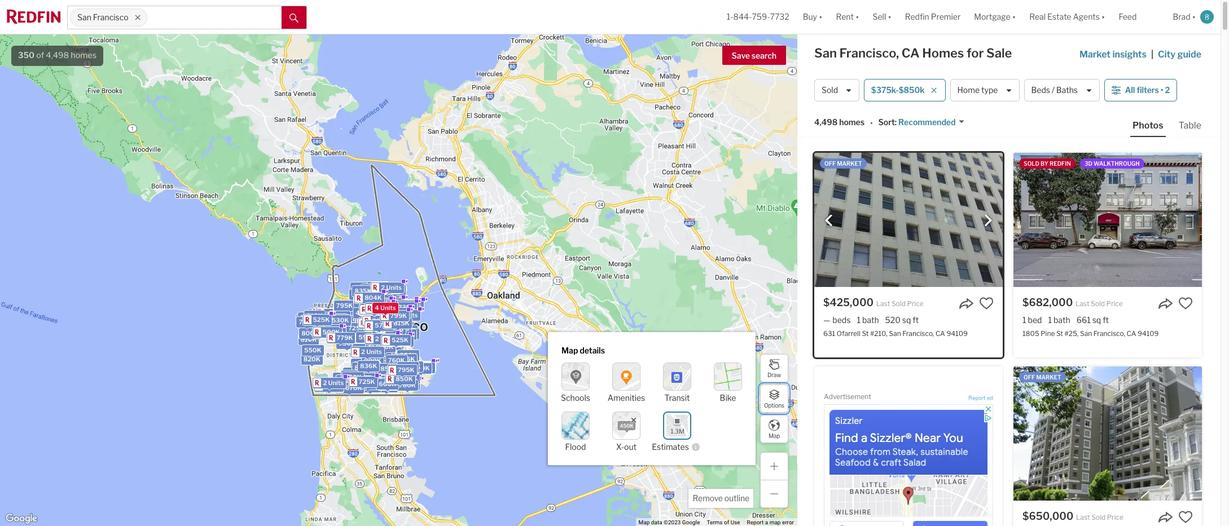 Task type: locate. For each thing, give the bounding box(es) containing it.
sq right 520
[[903, 316, 912, 325]]

720k up 578k
[[368, 319, 385, 327]]

5
[[370, 309, 374, 317]]

0 horizontal spatial favorite button checkbox
[[980, 296, 994, 311]]

sold right $650,000
[[1092, 514, 1106, 522]]

500k down 782k
[[362, 294, 379, 302]]

1 bed
[[1023, 316, 1043, 325]]

1 sq from the left
[[903, 316, 912, 325]]

francisco, down 520 sq ft
[[903, 330, 935, 338]]

0 horizontal spatial 515k
[[347, 326, 362, 334]]

1 vertical spatial 430k
[[326, 326, 344, 334]]

1 left "bed"
[[1023, 316, 1027, 325]]

675k up the 607k
[[353, 360, 370, 368]]

0 vertical spatial 730k
[[361, 304, 378, 312]]

off down 4,498 homes •
[[825, 160, 836, 167]]

825k up 503k
[[416, 365, 433, 373]]

map
[[562, 346, 578, 356], [769, 433, 781, 440], [639, 520, 650, 526]]

805k
[[391, 314, 409, 322], [356, 323, 374, 331]]

map details
[[562, 346, 605, 356]]

•
[[1162, 85, 1164, 95], [871, 118, 873, 128]]

homes left sort
[[840, 118, 865, 127]]

475k left 509k
[[395, 372, 412, 380]]

1 ft from the left
[[913, 316, 919, 325]]

661 sq ft
[[1077, 316, 1110, 325]]

460k down 399k
[[386, 359, 403, 367]]

report left a
[[747, 520, 764, 526]]

report inside button
[[969, 395, 986, 402]]

500k down 530k
[[322, 328, 340, 336]]

460k
[[355, 309, 373, 317], [386, 359, 403, 367]]

1 horizontal spatial francisco,
[[903, 330, 935, 338]]

— beds
[[824, 316, 851, 325]]

835k up 671k
[[355, 287, 372, 295]]

94109
[[947, 330, 968, 338], [1138, 330, 1160, 338]]

790k up "846k"
[[335, 374, 352, 382]]

favorite button checkbox for $682,000
[[1179, 296, 1194, 311]]

94109 for $425,000
[[947, 330, 968, 338]]

▾ for rent ▾
[[856, 12, 860, 22]]

• right filters
[[1162, 85, 1164, 95]]

1 vertical spatial of
[[725, 520, 730, 526]]

1 horizontal spatial 799k
[[390, 312, 407, 320]]

price for $650,000
[[1108, 514, 1124, 522]]

1 st from the left
[[863, 330, 869, 338]]

710k down 392k
[[370, 325, 385, 333]]

1 favorite button image from the top
[[1179, 296, 1194, 311]]

1 vertical spatial 460k
[[386, 359, 403, 367]]

off market down pine
[[1024, 374, 1062, 381]]

1-
[[727, 12, 734, 22]]

0 horizontal spatial 795k
[[336, 302, 353, 310]]

0 horizontal spatial 799k
[[359, 304, 376, 312]]

710k up 480k
[[355, 334, 370, 342]]

475k
[[352, 291, 368, 299], [395, 372, 412, 380]]

in
[[367, 284, 373, 292], [383, 310, 389, 318], [382, 314, 387, 322], [389, 332, 395, 340], [389, 332, 395, 340]]

825k down the 398k
[[398, 363, 415, 371]]

market
[[1080, 49, 1111, 60]]

1 horizontal spatial 835k
[[391, 376, 408, 383]]

0 vertical spatial 675k
[[299, 316, 315, 324]]

94109 for $682,000
[[1138, 330, 1160, 338]]

790k down the 398k
[[404, 363, 421, 371]]

francisco, down sell
[[840, 46, 900, 60]]

1 bath from the left
[[863, 316, 880, 325]]

remove $375k-$850k image
[[931, 87, 938, 94]]

0 vertical spatial off
[[825, 160, 836, 167]]

1 vertical spatial report
[[747, 520, 764, 526]]

631 ofarrell st #210, san francisco, ca 94109
[[824, 330, 968, 338]]

515k down 490k
[[347, 326, 362, 334]]

• inside button
[[1162, 85, 1164, 95]]

remove outline button
[[689, 490, 754, 509]]

840k
[[373, 329, 390, 337], [339, 377, 356, 385], [346, 382, 364, 389], [333, 383, 350, 391]]

2 1 bath from the left
[[1049, 316, 1071, 325]]

previous button image
[[824, 215, 835, 226]]

0 vertical spatial 695k
[[299, 317, 316, 325]]

7732
[[771, 12, 790, 22]]

photo of 1805 pine st #25, san francisco, ca 94109 image
[[1014, 153, 1203, 287]]

report ad button
[[969, 395, 994, 404]]

favorite button checkbox
[[980, 296, 994, 311], [1179, 296, 1194, 311]]

520 sq ft
[[886, 316, 919, 325]]

785k up 671k
[[362, 293, 378, 300]]

map left data
[[639, 520, 650, 526]]

0 vertical spatial homes
[[71, 50, 97, 60]]

error
[[783, 520, 795, 526]]

▾ right the buy on the right
[[819, 12, 823, 22]]

400k up the 398k
[[394, 338, 412, 346]]

ad region
[[824, 405, 994, 527]]

2 vertical spatial 790k
[[335, 374, 352, 382]]

0 vertical spatial 550k
[[363, 310, 381, 318]]

1 vertical spatial homes
[[840, 118, 865, 127]]

630k
[[368, 344, 385, 352]]

2 favorite button image from the top
[[1179, 511, 1194, 525]]

bath up "#25,"
[[1054, 316, 1071, 325]]

market down pine
[[1037, 374, 1062, 381]]

1 bath for $425,000
[[857, 316, 880, 325]]

▾ right brad
[[1193, 12, 1197, 22]]

report left ad
[[969, 395, 986, 402]]

661
[[1077, 316, 1091, 325]]

ft right 520
[[913, 316, 919, 325]]

665k up the 398k
[[391, 337, 409, 345]]

ft for $682,000
[[1104, 316, 1110, 325]]

795k up 503k
[[398, 367, 415, 375]]

home type button
[[951, 79, 1020, 102]]

720k
[[368, 319, 385, 327], [375, 330, 392, 338], [366, 368, 382, 376]]

720k up 592k
[[366, 368, 382, 376]]

1 ▾ from the left
[[819, 12, 823, 22]]

665k down the 398k
[[399, 363, 417, 371]]

795k up 769k
[[336, 302, 353, 310]]

665k
[[391, 337, 409, 345], [399, 363, 417, 371]]

2 units
[[381, 284, 402, 292], [376, 296, 397, 304], [367, 296, 388, 304], [377, 299, 398, 307], [353, 300, 374, 308], [370, 302, 391, 310], [371, 305, 392, 313], [371, 307, 392, 315], [390, 311, 411, 319], [379, 311, 400, 319], [377, 311, 398, 319], [397, 312, 418, 320], [393, 312, 413, 320], [374, 316, 394, 324], [376, 319, 397, 327], [371, 323, 392, 331], [396, 330, 417, 338], [375, 335, 396, 343], [361, 349, 382, 357], [412, 363, 433, 371], [323, 379, 344, 387], [333, 382, 353, 390]]

0 horizontal spatial 680k
[[373, 324, 390, 332]]

844-
[[734, 12, 752, 22]]

0 horizontal spatial 475k
[[352, 291, 368, 299]]

homes down san francisco
[[71, 50, 97, 60]]

last right $650,000
[[1077, 514, 1091, 522]]

details
[[580, 346, 605, 356]]

last sold price up 520 sq ft
[[877, 300, 924, 308]]

674k up 570k
[[364, 297, 380, 305]]

720k down the '505k'
[[375, 330, 392, 338]]

2 st from the left
[[1057, 330, 1064, 338]]

815k down 580k
[[383, 360, 399, 368]]

sort
[[879, 118, 896, 127]]

sell ▾ button
[[867, 0, 899, 34]]

report for report a map error
[[747, 520, 764, 526]]

2 sq from the left
[[1093, 316, 1102, 325]]

1 vertical spatial off
[[1024, 374, 1036, 381]]

850k
[[353, 293, 371, 301], [368, 297, 386, 305], [366, 300, 383, 308], [376, 300, 393, 308], [394, 302, 411, 310], [388, 312, 405, 320], [331, 313, 348, 321], [362, 324, 379, 332], [375, 326, 392, 334], [398, 327, 415, 335], [400, 352, 417, 360], [380, 365, 398, 373], [396, 375, 413, 383], [352, 378, 369, 386]]

0 horizontal spatial ft
[[913, 316, 919, 325]]

1 94109 from the left
[[947, 330, 968, 338]]

674k down 599k
[[355, 346, 371, 354]]

825k up 585k
[[354, 364, 371, 372]]

749k
[[392, 317, 409, 325]]

1 horizontal spatial off
[[1024, 374, 1036, 381]]

advertisement
[[824, 393, 872, 402]]

2 1 from the left
[[1023, 316, 1027, 325]]

575k down 392k
[[374, 323, 391, 331]]

sold up 4,498 homes •
[[822, 85, 839, 95]]

810k
[[392, 309, 408, 317], [306, 312, 323, 320], [300, 336, 317, 344]]

680k
[[395, 312, 412, 320], [373, 324, 390, 332]]

1 vertical spatial 550k
[[394, 338, 411, 346]]

2 horizontal spatial francisco,
[[1094, 330, 1126, 338]]

2 94109 from the left
[[1138, 330, 1160, 338]]

▾ right agents
[[1102, 12, 1106, 22]]

save
[[732, 51, 750, 60]]

last up 661
[[1076, 300, 1090, 308]]

• inside 4,498 homes •
[[871, 118, 873, 128]]

ft up 1805 pine st #25, san francisco, ca 94109
[[1104, 316, 1110, 325]]

st left #210,
[[863, 330, 869, 338]]

1 vertical spatial 665k
[[399, 363, 417, 371]]

francisco, for $682,000
[[1094, 330, 1126, 338]]

map left the details at the left
[[562, 346, 578, 356]]

photo of 1450 post st #712, san francisco, ca 94109 image
[[1014, 367, 1203, 501]]

0 horizontal spatial 1 bath
[[857, 316, 880, 325]]

1 horizontal spatial 805k
[[391, 314, 409, 322]]

#210,
[[871, 330, 888, 338]]

francisco, for $425,000
[[903, 330, 935, 338]]

last sold price up 661 sq ft
[[1076, 300, 1124, 308]]

660k
[[383, 315, 400, 323], [370, 341, 388, 349], [378, 366, 395, 374]]

1 bath up #210,
[[857, 316, 880, 325]]

1 horizontal spatial favorite button checkbox
[[1179, 296, 1194, 311]]

1 horizontal spatial bath
[[1054, 316, 1071, 325]]

ca for $682,000
[[1127, 330, 1137, 338]]

1 bath up pine
[[1049, 316, 1071, 325]]

0 horizontal spatial 805k
[[356, 323, 374, 331]]

map button
[[761, 416, 789, 444]]

off market
[[825, 160, 863, 167], [1024, 374, 1062, 381]]

google image
[[3, 512, 40, 527]]

1 625k from the top
[[370, 303, 386, 311]]

1 1 bath from the left
[[857, 316, 880, 325]]

1-844-759-7732
[[727, 12, 790, 22]]

3 ▾ from the left
[[888, 12, 892, 22]]

of for terms
[[725, 520, 730, 526]]

favorite button checkbox for $425,000
[[980, 296, 994, 311]]

4,498
[[46, 50, 69, 60], [815, 118, 838, 127]]

▾ right rent
[[856, 12, 860, 22]]

price
[[908, 300, 924, 308], [1107, 300, 1124, 308], [1108, 514, 1124, 522]]

2 ft from the left
[[1104, 316, 1110, 325]]

2 favorite button checkbox from the left
[[1179, 296, 1194, 311]]

695k up "656k" on the left of the page
[[373, 332, 390, 340]]

1 horizontal spatial homes
[[840, 118, 865, 127]]

submit search image
[[290, 13, 299, 22]]

schools button
[[561, 363, 591, 403]]

392k
[[376, 315, 393, 323]]

None search field
[[147, 6, 282, 29]]

google
[[683, 520, 701, 526]]

0 vertical spatial 430k
[[377, 299, 394, 307]]

of left the use
[[725, 520, 730, 526]]

0 vertical spatial 635k
[[370, 283, 387, 291]]

815k down 715k
[[394, 320, 410, 328]]

last up 520
[[877, 300, 891, 308]]

1 horizontal spatial sq
[[1093, 316, 1102, 325]]

off down '1805'
[[1024, 374, 1036, 381]]

1 1 from the left
[[857, 316, 861, 325]]

• left sort
[[871, 118, 873, 128]]

710k
[[370, 325, 385, 333], [355, 334, 370, 342]]

homes
[[923, 46, 965, 60]]

out
[[625, 443, 637, 452]]

1 bath
[[857, 316, 880, 325], [1049, 316, 1071, 325]]

625k
[[370, 303, 386, 311], [370, 306, 386, 314]]

homes inside 4,498 homes •
[[840, 118, 865, 127]]

500k down 5
[[363, 320, 380, 327]]

1 horizontal spatial 730k
[[384, 379, 400, 387]]

4,498 down sold button
[[815, 118, 838, 127]]

0 horizontal spatial 460k
[[355, 309, 373, 317]]

805k up 599k
[[356, 323, 374, 331]]

sold up 520 sq ft
[[892, 300, 906, 308]]

795k
[[336, 302, 353, 310], [398, 367, 415, 375]]

1 vertical spatial •
[[871, 118, 873, 128]]

1 horizontal spatial st
[[1057, 330, 1064, 338]]

table button
[[1177, 120, 1205, 136]]

dialog
[[548, 333, 756, 466]]

st left "#25,"
[[1057, 330, 1064, 338]]

▾ for buy ▾
[[819, 12, 823, 22]]

last for $650,000
[[1077, 514, 1091, 522]]

sold for $425,000
[[892, 300, 906, 308]]

last sold price right $650,000
[[1077, 514, 1124, 522]]

696k
[[373, 302, 390, 310]]

675k left 530k
[[299, 316, 315, 324]]

1 vertical spatial 695k
[[373, 332, 390, 340]]

photo of 631 ofarrell st #210, san francisco, ca 94109 image
[[815, 153, 1004, 287]]

682k
[[372, 301, 389, 309]]

2 vertical spatial map
[[639, 520, 650, 526]]

830k
[[356, 340, 373, 348], [387, 374, 405, 381], [368, 383, 385, 391]]

francisco, down 661 sq ft
[[1094, 330, 1126, 338]]

1805
[[1023, 330, 1040, 338]]

1 vertical spatial 790k
[[404, 363, 421, 371]]

0 horizontal spatial 835k
[[355, 287, 372, 295]]

1 up ofarrell
[[857, 316, 861, 325]]

0 horizontal spatial map
[[562, 346, 578, 356]]

475k up 671k
[[352, 291, 368, 299]]

market
[[838, 160, 863, 167], [1037, 374, 1062, 381]]

1 vertical spatial 835k
[[391, 376, 408, 383]]

4,498 inside 4,498 homes •
[[815, 118, 838, 127]]

0 vertical spatial 780k
[[376, 296, 393, 304]]

610k
[[370, 305, 386, 313], [368, 341, 384, 349], [389, 373, 405, 381]]

▾ right sell
[[888, 12, 892, 22]]

4,498 right 350
[[46, 50, 69, 60]]

0 horizontal spatial 430k
[[326, 326, 344, 334]]

0 vertical spatial 515k
[[347, 326, 362, 334]]

6 ▾ from the left
[[1193, 12, 1197, 22]]

sign in
[[353, 284, 373, 292], [369, 310, 389, 318], [367, 314, 387, 322], [375, 332, 395, 340], [375, 332, 395, 340]]

835k
[[355, 287, 372, 295], [391, 376, 408, 383]]

0 horizontal spatial off
[[825, 160, 836, 167]]

dialog containing map details
[[548, 333, 756, 466]]

674k
[[364, 297, 380, 305], [355, 346, 371, 354]]

last for $682,000
[[1076, 300, 1090, 308]]

608k
[[379, 300, 396, 308], [370, 306, 387, 314]]

3 1 from the left
[[1049, 316, 1053, 325]]

favorite button image
[[980, 296, 994, 311]]

redfin premier
[[906, 12, 961, 22]]

map inside dialog
[[562, 346, 578, 356]]

515k up 509k
[[399, 356, 415, 364]]

0 vertical spatial 790k
[[360, 329, 377, 337]]

market down 4,498 homes •
[[838, 160, 863, 167]]

1 favorite button checkbox from the left
[[980, 296, 994, 311]]

1 vertical spatial favorite button image
[[1179, 511, 1194, 525]]

san down 661
[[1081, 330, 1093, 338]]

0 horizontal spatial st
[[863, 330, 869, 338]]

4 ▾ from the left
[[1013, 12, 1017, 22]]

amenities
[[608, 393, 646, 403]]

2 ▾ from the left
[[856, 12, 860, 22]]

0 vertical spatial 795k
[[336, 302, 353, 310]]

price for $425,000
[[908, 300, 924, 308]]

of right 350
[[36, 50, 44, 60]]

400k up 503k
[[412, 364, 430, 372]]

1 vertical spatial 500k
[[363, 320, 380, 327]]

sold for $650,000
[[1092, 514, 1106, 522]]

san
[[77, 13, 91, 22], [815, 46, 837, 60], [890, 330, 902, 338], [1081, 330, 1093, 338]]

last sold price for $650,000
[[1077, 514, 1124, 522]]

sq right 661
[[1093, 316, 1102, 325]]

1 vertical spatial 730k
[[384, 379, 400, 387]]

785k up 503k
[[416, 364, 433, 372]]

695k left 530k
[[299, 317, 316, 325]]

1 vertical spatial 610k
[[368, 341, 384, 349]]

350 of 4,498 homes
[[18, 50, 97, 60]]

730k down 804k
[[361, 304, 378, 312]]

map inside button
[[769, 433, 781, 440]]

395k
[[390, 308, 407, 316]]

0 horizontal spatial homes
[[71, 50, 97, 60]]

1 horizontal spatial ft
[[1104, 316, 1110, 325]]

2 horizontal spatial map
[[769, 433, 781, 440]]

825k down 599k
[[357, 345, 373, 353]]

1 horizontal spatial 795k
[[398, 367, 415, 375]]

1 horizontal spatial 4,498
[[815, 118, 838, 127]]

835k down 450k
[[391, 376, 408, 383]]

1 vertical spatial market
[[1037, 374, 1062, 381]]

5 units
[[370, 309, 391, 317]]

849k
[[368, 344, 385, 352]]

map for map details
[[562, 346, 578, 356]]

recommended button
[[897, 117, 965, 128]]

sold for $682,000
[[1092, 300, 1106, 308]]

675k left 779k
[[305, 327, 322, 335]]

738k
[[375, 357, 391, 365]]

st
[[863, 330, 869, 338], [1057, 330, 1064, 338]]

650k
[[368, 303, 385, 311], [369, 307, 387, 315], [352, 312, 369, 320], [362, 365, 380, 373], [333, 382, 350, 390]]

750k
[[374, 301, 391, 309], [347, 307, 364, 315], [372, 321, 389, 329], [366, 324, 383, 332], [354, 327, 371, 335], [369, 334, 385, 342], [379, 335, 396, 343], [339, 340, 355, 348], [359, 348, 376, 356], [367, 368, 384, 376], [345, 374, 362, 382]]

0 horizontal spatial bath
[[863, 316, 880, 325]]

1 up pine
[[1049, 316, 1053, 325]]

730k left 503k
[[384, 379, 400, 387]]

1 horizontal spatial ca
[[936, 330, 946, 338]]

1 horizontal spatial 1 bath
[[1049, 316, 1071, 325]]

user photo image
[[1201, 10, 1215, 24]]

bath up #210,
[[863, 316, 880, 325]]

san left francisco
[[77, 13, 91, 22]]

1 horizontal spatial report
[[969, 395, 986, 402]]

635k right 592k
[[380, 381, 397, 389]]

635k up 804k
[[370, 283, 387, 291]]

map for map data ©2023 google
[[639, 520, 650, 526]]

575k up 375k at left
[[375, 322, 391, 330]]

1 horizontal spatial 1
[[1023, 316, 1027, 325]]

790k down 490k
[[360, 329, 377, 337]]

2 bath from the left
[[1054, 316, 1071, 325]]

520
[[886, 316, 901, 325]]

▾ right mortgage
[[1013, 12, 1017, 22]]

favorite button image
[[1179, 296, 1194, 311], [1179, 511, 1194, 525]]

677k
[[398, 331, 414, 339]]

rent ▾
[[837, 12, 860, 22]]



Task type: vqa. For each thing, say whether or not it's contained in the screenshot.
article to the middle
no



Task type: describe. For each thing, give the bounding box(es) containing it.
report ad
[[969, 395, 994, 402]]

st for $682,000
[[1057, 330, 1064, 338]]

2 inside button
[[1166, 85, 1171, 95]]

0 vertical spatial 500k
[[362, 294, 379, 302]]

1 horizontal spatial 460k
[[386, 359, 403, 367]]

schools
[[561, 393, 591, 403]]

recommended
[[899, 118, 956, 127]]

10
[[397, 302, 405, 310]]

1 bath for $682,000
[[1049, 316, 1071, 325]]

ca for $425,000
[[936, 330, 946, 338]]

feed
[[1119, 12, 1138, 22]]

price for $682,000
[[1107, 300, 1124, 308]]

sold by redfin
[[1024, 160, 1072, 167]]

flood button
[[562, 412, 590, 452]]

2 horizontal spatial 790k
[[404, 363, 421, 371]]

terms of use
[[707, 520, 741, 526]]

2 vertical spatial 675k
[[353, 360, 370, 368]]

1 vertical spatial 805k
[[356, 323, 374, 331]]

san francisco, ca homes for sale
[[815, 46, 1013, 60]]

1 vertical spatial 780k
[[399, 382, 416, 390]]

2 vertical spatial 830k
[[368, 383, 385, 391]]

0 vertical spatial 400k
[[394, 338, 412, 346]]

1 vertical spatial 830k
[[387, 374, 405, 381]]

0 horizontal spatial off market
[[825, 160, 863, 167]]

▾ for mortgage ▾
[[1013, 12, 1017, 22]]

530k
[[332, 317, 349, 325]]

sq for $425,000
[[903, 316, 912, 325]]

398k
[[400, 352, 417, 360]]

▾ for sell ▾
[[888, 12, 892, 22]]

0 vertical spatial 830k
[[356, 340, 373, 348]]

2 625k from the top
[[370, 306, 386, 314]]

2 vertical spatial 660k
[[378, 366, 395, 374]]

next button image
[[983, 215, 994, 226]]

705k
[[390, 306, 407, 314]]

city guide link
[[1159, 48, 1205, 62]]

ofarrell
[[837, 330, 861, 338]]

map
[[770, 520, 781, 526]]

brad ▾
[[1174, 12, 1197, 22]]

2 vertical spatial 610k
[[389, 373, 405, 381]]

1 horizontal spatial 475k
[[395, 372, 412, 380]]

2 horizontal spatial 550k
[[394, 338, 411, 346]]

1 horizontal spatial 515k
[[399, 356, 415, 364]]

804k
[[365, 294, 382, 302]]

report for report ad
[[969, 395, 986, 402]]

beds
[[1032, 85, 1051, 95]]

last for $425,000
[[877, 300, 891, 308]]

846k
[[324, 383, 342, 391]]

outline
[[725, 494, 750, 504]]

$375k-
[[872, 85, 899, 95]]

draw
[[768, 372, 782, 379]]

1 horizontal spatial 790k
[[360, 329, 377, 337]]

1 vertical spatial 635k
[[380, 381, 397, 389]]

san down buy ▾ button
[[815, 46, 837, 60]]

0 vertical spatial 665k
[[391, 337, 409, 345]]

$425,000
[[824, 297, 874, 309]]

san francisco
[[77, 13, 129, 22]]

redfin
[[1050, 160, 1072, 167]]

1 horizontal spatial 695k
[[373, 332, 390, 340]]

2 vertical spatial 500k
[[322, 328, 340, 336]]

bike button
[[714, 363, 743, 403]]

sell ▾
[[873, 12, 892, 22]]

0 horizontal spatial 695k
[[299, 317, 316, 325]]

last sold price for $682,000
[[1076, 300, 1124, 308]]

785k up 5
[[356, 298, 373, 306]]

real estate agents ▾ link
[[1030, 0, 1106, 34]]

all filters • 2
[[1126, 85, 1171, 95]]

last sold price for $425,000
[[877, 300, 924, 308]]

estate
[[1048, 12, 1072, 22]]

713k
[[336, 306, 351, 314]]

0 horizontal spatial ca
[[902, 46, 920, 60]]

—
[[824, 316, 831, 325]]

:
[[896, 118, 897, 127]]

585k
[[360, 372, 377, 380]]

table
[[1179, 120, 1202, 131]]

3d
[[1085, 160, 1093, 167]]

0 vertical spatial 735k
[[398, 304, 415, 311]]

transit
[[665, 393, 690, 403]]

baths
[[1057, 85, 1079, 95]]

0 vertical spatial 720k
[[368, 319, 385, 327]]

favorite button image for $650,000
[[1179, 511, 1194, 525]]

terms
[[707, 520, 723, 526]]

0 vertical spatial market
[[838, 160, 863, 167]]

1 horizontal spatial 430k
[[377, 299, 394, 307]]

0 vertical spatial 674k
[[364, 297, 380, 305]]

$650,000
[[1023, 511, 1074, 523]]

1 for $425,000
[[857, 316, 861, 325]]

1 vertical spatial 660k
[[370, 341, 388, 349]]

616k
[[382, 334, 398, 342]]

buy ▾ button
[[803, 0, 823, 34]]

669k
[[396, 305, 413, 313]]

ft for $425,000
[[913, 316, 919, 325]]

1 horizontal spatial off market
[[1024, 374, 1062, 381]]

$682,000
[[1023, 297, 1074, 309]]

5 ▾ from the left
[[1102, 12, 1106, 22]]

mortgage ▾ button
[[975, 0, 1017, 34]]

2 vertical spatial 720k
[[366, 368, 382, 376]]

509k
[[413, 364, 430, 372]]

4,498 homes •
[[815, 118, 873, 128]]

options
[[765, 402, 785, 409]]

1 vertical spatial 720k
[[375, 330, 392, 338]]

0 vertical spatial 610k
[[370, 305, 386, 313]]

1 vertical spatial 795k
[[398, 367, 415, 375]]

remove outline
[[693, 494, 750, 504]]

592k
[[360, 380, 377, 388]]

0 vertical spatial 4,498
[[46, 50, 69, 60]]

1 vertical spatial 675k
[[305, 327, 322, 335]]

sold inside button
[[822, 85, 839, 95]]

782k
[[363, 286, 380, 293]]

0 horizontal spatial francisco,
[[840, 46, 900, 60]]

1805 pine st #25, san francisco, ca 94109
[[1023, 330, 1160, 338]]

836k
[[360, 362, 377, 370]]

use
[[731, 520, 741, 526]]

740k
[[386, 285, 403, 292]]

656k
[[382, 340, 399, 348]]

beds
[[833, 316, 851, 325]]

1 vertical spatial 400k
[[412, 364, 430, 372]]

1 for $682,000
[[1049, 316, 1053, 325]]

photos button
[[1131, 120, 1177, 137]]

570k
[[365, 306, 382, 314]]

remove san francisco image
[[134, 14, 141, 21]]

sq for $682,000
[[1093, 316, 1102, 325]]

0 vertical spatial 710k
[[370, 325, 385, 333]]

market insights | city guide
[[1080, 49, 1202, 60]]

©2023
[[664, 520, 681, 526]]

/
[[1053, 85, 1055, 95]]

1 vertical spatial 815k
[[383, 360, 399, 368]]

mortgage ▾ button
[[968, 0, 1023, 34]]

0 horizontal spatial 730k
[[361, 304, 378, 312]]

san down 520
[[890, 330, 902, 338]]

0 vertical spatial 815k
[[394, 320, 410, 328]]

favorite button checkbox
[[1179, 511, 1194, 525]]

0 horizontal spatial 790k
[[335, 374, 352, 382]]

0 vertical spatial 475k
[[352, 291, 368, 299]]

514k
[[380, 315, 396, 323]]

847k
[[372, 347, 389, 355]]

$850k
[[899, 85, 925, 95]]

$375k-$850k button
[[864, 79, 946, 102]]

filters
[[1138, 85, 1160, 95]]

pine
[[1041, 330, 1056, 338]]

• for filters
[[1162, 85, 1164, 95]]

1 horizontal spatial 550k
[[363, 310, 381, 318]]

0 horizontal spatial 780k
[[376, 296, 393, 304]]

$375k-$850k
[[872, 85, 925, 95]]

▾ for brad ▾
[[1193, 12, 1197, 22]]

favorite button image for $682,000
[[1179, 296, 1194, 311]]

1 vertical spatial 710k
[[355, 334, 370, 342]]

mortgage
[[975, 12, 1011, 22]]

1 vertical spatial 680k
[[373, 324, 390, 332]]

rent
[[837, 12, 854, 22]]

real
[[1030, 12, 1046, 22]]

1 vertical spatial 735k
[[387, 356, 403, 364]]

x-out button
[[613, 412, 641, 452]]

bath for $425,000
[[863, 316, 880, 325]]

bath for $682,000
[[1054, 316, 1071, 325]]

0 vertical spatial 835k
[[355, 287, 372, 295]]

map for map
[[769, 433, 781, 440]]

0 horizontal spatial 550k
[[304, 347, 321, 355]]

590k
[[385, 310, 402, 318]]

0 vertical spatial 660k
[[383, 315, 400, 323]]

1 horizontal spatial 680k
[[395, 312, 412, 320]]

487k
[[385, 337, 401, 345]]

375k
[[375, 330, 391, 338]]

sold
[[1024, 160, 1040, 167]]

575k up 503k
[[399, 359, 416, 367]]

st for $425,000
[[863, 330, 869, 338]]

555k
[[398, 302, 415, 309]]

map region
[[0, 0, 878, 527]]

1 vertical spatial 674k
[[355, 346, 371, 354]]

all filters • 2 button
[[1105, 79, 1178, 102]]

walkthrough
[[1094, 160, 1141, 167]]

feed button
[[1113, 0, 1167, 34]]

759-
[[752, 12, 771, 22]]

transit button
[[664, 363, 692, 403]]

• for homes
[[871, 118, 873, 128]]

of for 350
[[36, 50, 44, 60]]

503k
[[400, 375, 417, 383]]



